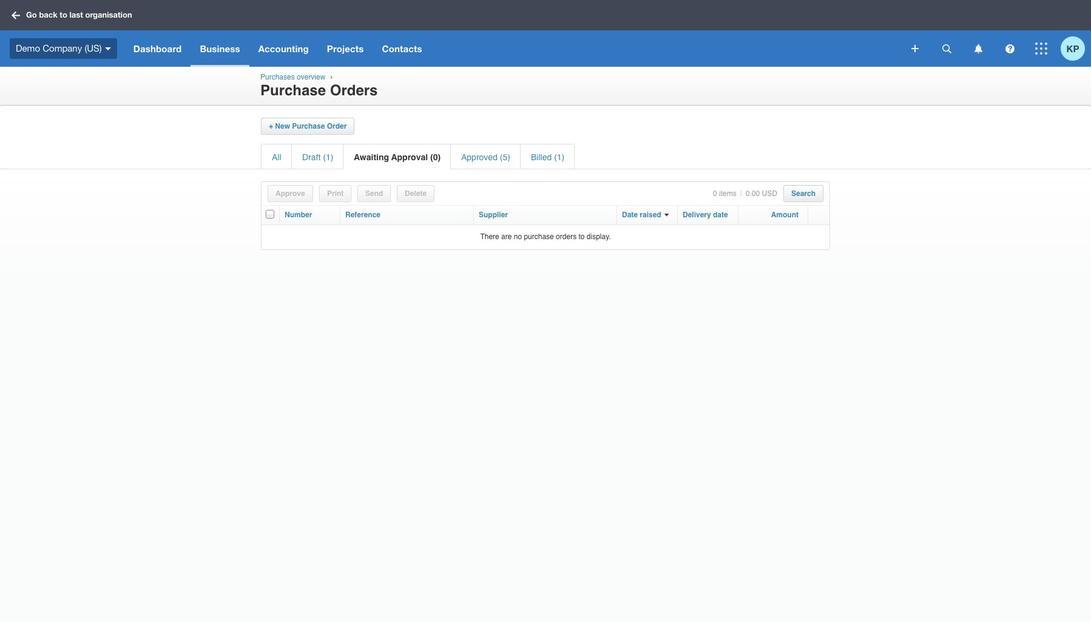 Task type: describe. For each thing, give the bounding box(es) containing it.
projects
[[327, 43, 364, 54]]

amount
[[772, 211, 799, 219]]

delete
[[405, 189, 427, 198]]

purchase
[[524, 233, 554, 241]]

awaiting
[[354, 152, 389, 162]]

send
[[366, 189, 383, 198]]

to inside banner
[[60, 10, 67, 20]]

projects button
[[318, 30, 373, 67]]

svg image inside 'go back to last organisation' link
[[12, 11, 20, 19]]

awaiting approval (0)
[[354, 152, 441, 162]]

raised
[[640, 211, 662, 219]]

order
[[327, 122, 347, 131]]

go
[[26, 10, 37, 20]]

banner containing kp
[[0, 0, 1092, 67]]

purchases overview
[[261, 73, 326, 81]]

usd
[[762, 189, 778, 198]]

dashboard
[[133, 43, 182, 54]]

number link
[[285, 211, 312, 219]]

search
[[792, 189, 816, 198]]

1 horizontal spatial svg image
[[943, 44, 952, 53]]

approved (5) button
[[462, 152, 511, 162]]

approve button
[[276, 189, 305, 198]]

go back to last organisation
[[26, 10, 132, 20]]

print button
[[327, 189, 344, 198]]

billed (1) button
[[531, 152, 565, 162]]

approved
[[462, 152, 498, 162]]

are
[[502, 233, 512, 241]]

demo
[[16, 43, 40, 53]]

delivery date
[[683, 211, 729, 219]]

delivery date link
[[683, 211, 729, 219]]

contacts button
[[373, 30, 432, 67]]

demo company (us)
[[16, 43, 102, 53]]

billed (1)
[[531, 152, 565, 162]]

go back to last organisation link
[[7, 4, 139, 26]]

svg image inside demo company (us) popup button
[[105, 47, 111, 50]]

(0)
[[431, 152, 441, 162]]

+ new purchase order
[[269, 122, 347, 131]]

purchases overview link
[[261, 73, 326, 81]]

delivery
[[683, 211, 712, 219]]

orders
[[556, 233, 577, 241]]

approval
[[392, 152, 428, 162]]

reference link
[[346, 211, 381, 219]]

number
[[285, 211, 312, 219]]

date
[[622, 211, 638, 219]]

awaiting approval (0) button
[[354, 152, 441, 162]]

0.00
[[746, 189, 760, 198]]

|
[[741, 189, 743, 198]]

items
[[720, 189, 737, 198]]

1 horizontal spatial to
[[579, 233, 585, 241]]

organisation
[[85, 10, 132, 20]]



Task type: vqa. For each thing, say whether or not it's contained in the screenshot.
Pay
no



Task type: locate. For each thing, give the bounding box(es) containing it.
search button
[[792, 189, 816, 198]]

all
[[272, 152, 282, 162]]

(1) right billed
[[555, 152, 565, 162]]

billed
[[531, 152, 552, 162]]

to right "orders"
[[579, 233, 585, 241]]

0 vertical spatial purchase
[[261, 82, 326, 99]]

new
[[275, 122, 290, 131]]

print
[[327, 189, 344, 198]]

accounting
[[258, 43, 309, 54]]

0 items | 0.00 usd
[[714, 189, 778, 198]]

to
[[60, 10, 67, 20], [579, 233, 585, 241]]

(1) for draft (1)
[[323, 152, 334, 162]]

svg image
[[943, 44, 952, 53], [105, 47, 111, 50]]

purchase right new
[[292, 122, 325, 131]]

no
[[514, 233, 522, 241]]

+ new purchase order button
[[269, 122, 347, 131]]

0 vertical spatial to
[[60, 10, 67, 20]]

there
[[481, 233, 500, 241]]

(1) right the draft
[[323, 152, 334, 162]]

date
[[714, 211, 729, 219]]

0
[[714, 189, 718, 198]]

(5)
[[500, 152, 511, 162]]

banner
[[0, 0, 1092, 67]]

display.
[[587, 233, 611, 241]]

purchase orders
[[261, 82, 378, 99]]

orders
[[330, 82, 378, 99]]

kp button
[[1062, 30, 1092, 67]]

2 (1) from the left
[[555, 152, 565, 162]]

approve
[[276, 189, 305, 198]]

draft
[[302, 152, 321, 162]]

purchase
[[261, 82, 326, 99], [292, 122, 325, 131]]

business button
[[191, 30, 249, 67]]

demo company (us) button
[[0, 30, 124, 67]]

back
[[39, 10, 58, 20]]

send button
[[366, 189, 383, 198]]

delete button
[[405, 189, 427, 198]]

date raised link
[[622, 211, 662, 219]]

overview
[[297, 73, 326, 81]]

1 horizontal spatial (1)
[[555, 152, 565, 162]]

1 vertical spatial purchase
[[292, 122, 325, 131]]

approved (5)
[[462, 152, 511, 162]]

there are no purchase orders to display.
[[481, 233, 611, 241]]

draft (1)
[[302, 152, 334, 162]]

1 vertical spatial to
[[579, 233, 585, 241]]

to left last
[[60, 10, 67, 20]]

1 (1) from the left
[[323, 152, 334, 162]]

date raised
[[622, 211, 662, 219]]

amount link
[[772, 211, 799, 219]]

company
[[43, 43, 82, 53]]

(us)
[[85, 43, 102, 53]]

last
[[70, 10, 83, 20]]

0 horizontal spatial (1)
[[323, 152, 334, 162]]

purchases
[[261, 73, 295, 81]]

accounting button
[[249, 30, 318, 67]]

all button
[[272, 152, 282, 162]]

business
[[200, 43, 240, 54]]

contacts
[[382, 43, 422, 54]]

reference
[[346, 211, 381, 219]]

supplier link
[[479, 211, 508, 219]]

purchase down "purchases overview" link
[[261, 82, 326, 99]]

(1) for billed (1)
[[555, 152, 565, 162]]

dashboard link
[[124, 30, 191, 67]]

kp
[[1067, 43, 1080, 54]]

draft (1) button
[[302, 152, 334, 162]]

+
[[269, 122, 273, 131]]

supplier
[[479, 211, 508, 219]]

svg image
[[12, 11, 20, 19], [1036, 43, 1048, 55], [975, 44, 983, 53], [1006, 44, 1015, 53], [912, 45, 919, 52]]

0 horizontal spatial svg image
[[105, 47, 111, 50]]

(1)
[[323, 152, 334, 162], [555, 152, 565, 162]]

0 horizontal spatial to
[[60, 10, 67, 20]]



